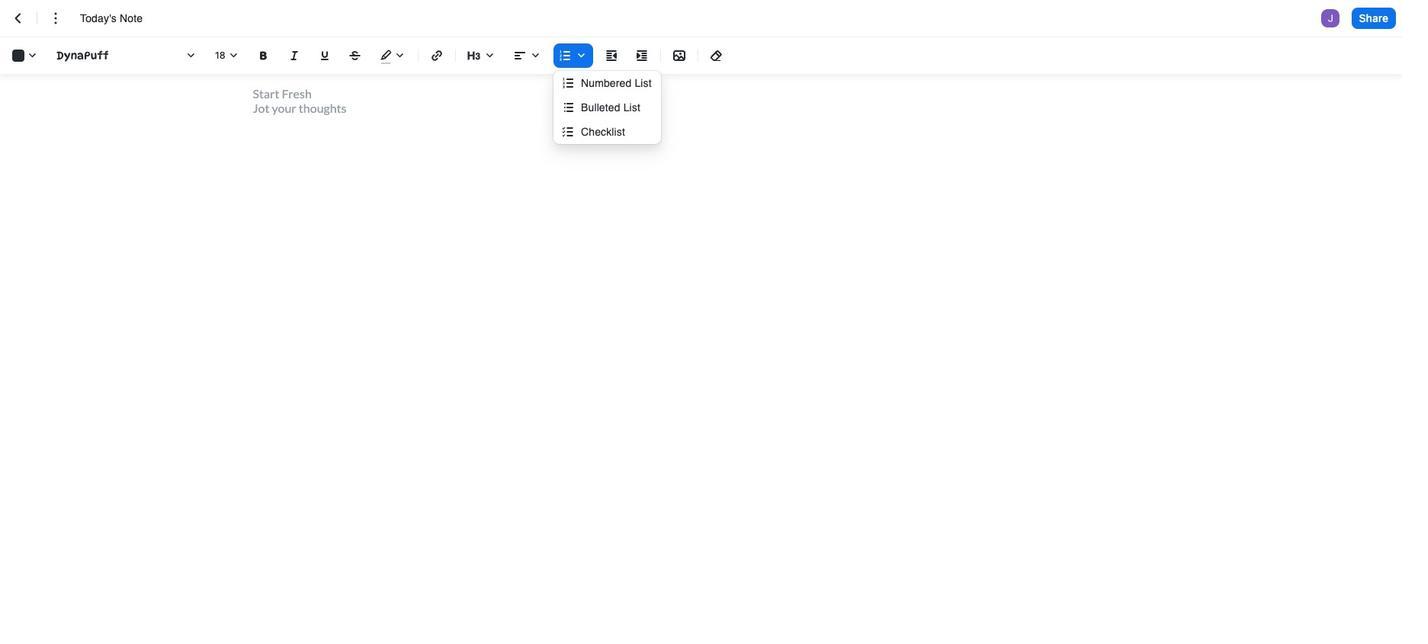 Task type: vqa. For each thing, say whether or not it's contained in the screenshot.
REPORTS
no



Task type: describe. For each thing, give the bounding box(es) containing it.
bulleted
[[581, 101, 621, 113]]

bulleted list
[[581, 101, 641, 113]]

18 button
[[209, 43, 246, 68]]

increase indent image
[[633, 47, 651, 65]]

dynapuff button
[[50, 43, 203, 68]]

clear style image
[[708, 47, 726, 65]]

link image
[[428, 47, 446, 65]]

list for bulleted list
[[624, 101, 641, 113]]

all notes image
[[9, 9, 27, 27]]

strikethrough image
[[346, 47, 365, 65]]

bold image
[[255, 47, 273, 65]]

underline image
[[316, 47, 334, 65]]



Task type: locate. For each thing, give the bounding box(es) containing it.
18
[[215, 50, 226, 61]]

menu
[[554, 71, 661, 144]]

checklist
[[581, 125, 626, 138]]

dynapuff
[[56, 49, 109, 62]]

share button
[[1352, 8, 1397, 29]]

1 vertical spatial list
[[624, 101, 641, 113]]

share
[[1360, 11, 1389, 24]]

list inside numbered list menu item
[[635, 77, 652, 89]]

numbered
[[581, 77, 632, 89]]

3 button
[[462, 43, 502, 68]]

list inside bulleted list menu item
[[624, 101, 641, 113]]

list down 'numbered list'
[[624, 101, 641, 113]]

list
[[635, 77, 652, 89], [624, 101, 641, 113]]

jacob simon image
[[1322, 9, 1340, 27]]

numbered list menu item
[[554, 71, 661, 95]]

menu containing numbered list
[[554, 71, 661, 144]]

italic image
[[285, 47, 304, 65]]

None text field
[[80, 11, 159, 26]]

decrease indent image
[[603, 47, 621, 65]]

0 vertical spatial list
[[635, 77, 652, 89]]

more image
[[47, 9, 65, 27]]

list down increase indent icon
[[635, 77, 652, 89]]

bulleted list menu item
[[554, 95, 661, 120]]

list for numbered list
[[635, 77, 652, 89]]

numbered list
[[581, 77, 652, 89]]

insert image image
[[671, 47, 689, 65]]

checklist menu item
[[554, 120, 661, 144]]



